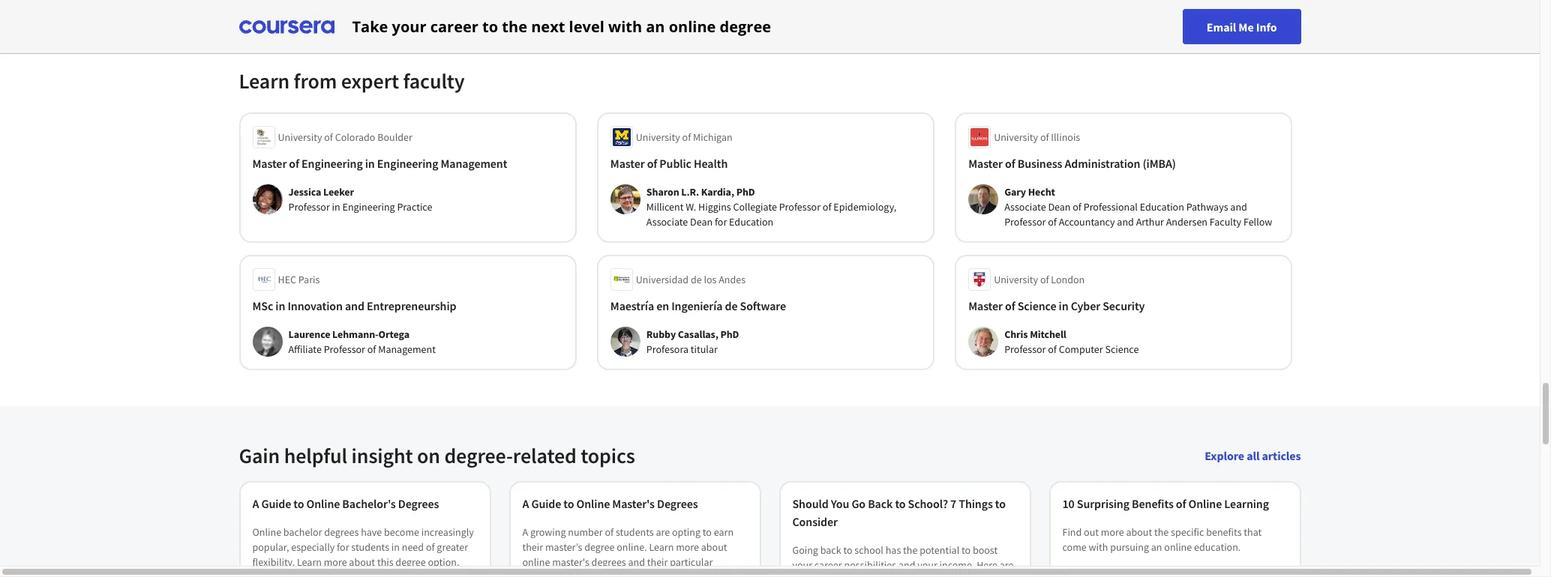 Task type: describe. For each thing, give the bounding box(es) containing it.
software
[[740, 299, 786, 314]]

you
[[831, 497, 849, 512]]

back
[[820, 544, 841, 557]]

professor inside chris mitchell professor of computer science
[[1005, 343, 1046, 356]]

leeker
[[323, 185, 354, 199]]

arthur
[[1136, 215, 1164, 229]]

and up faculty
[[1231, 200, 1247, 214]]

professor inside the laurence lehmann-ortega affiliate professor of management
[[324, 343, 365, 356]]

education.
[[1194, 541, 1241, 554]]

students inside a growing number of students are opting to earn their master's degree online. learn more about online master's degrees and their particular benefits.
[[616, 526, 654, 539]]

master for master of business administration (imba)
[[969, 156, 1003, 171]]

pursuing
[[1110, 541, 1149, 554]]

articles
[[1262, 449, 1301, 464]]

many
[[288, 571, 313, 578]]

back
[[868, 497, 893, 512]]

out
[[1084, 526, 1099, 539]]

on
[[417, 443, 440, 470]]

0 vertical spatial online
[[669, 16, 716, 36]]

master of business administration (imba) link
[[969, 155, 1279, 173]]

0 horizontal spatial science
[[1018, 299, 1057, 314]]

possibilities
[[844, 559, 897, 572]]

related
[[513, 443, 577, 470]]

going
[[793, 544, 818, 557]]

a growing number of students are opting to earn their master's degree online. learn more about online master's degrees and their particular benefits.
[[522, 526, 734, 578]]

university of illinois
[[994, 131, 1080, 144]]

of right benefits
[[1176, 497, 1186, 512]]

offer.
[[389, 571, 412, 578]]

0 horizontal spatial your
[[392, 16, 427, 36]]

master of science in cyber security
[[969, 299, 1145, 314]]

online inside 10 surprising benefits of online learning link
[[1189, 497, 1222, 512]]

1 horizontal spatial your
[[793, 559, 812, 572]]

university for engineering
[[278, 131, 322, 144]]

1 vertical spatial their
[[647, 556, 668, 569]]

for inside sharon l.r. kardia, phd millicent w. higgins collegiate professor of epidemiology, associate dean for education
[[715, 215, 727, 229]]

of inside a growing number of students are opting to earn their master's degree online. learn more about online master's degrees and their particular benefits.
[[605, 526, 614, 539]]

master of public health link
[[610, 155, 921, 173]]

sharon l.r. kardia, phd millicent w. higgins collegiate professor of epidemiology, associate dean for education
[[647, 185, 897, 229]]

learn inside a growing number of students are opting to earn their master's degree online. learn more about online master's degrees and their particular benefits.
[[649, 541, 674, 554]]

w.
[[686, 200, 696, 214]]

of left "london"
[[1040, 273, 1049, 287]]

me
[[1239, 19, 1254, 34]]

maestría
[[610, 299, 654, 314]]

and up 'lehmann-'
[[345, 299, 364, 314]]

need
[[402, 541, 424, 554]]

andes
[[719, 273, 746, 287]]

degrees inside online bachelor degrees have become increasingly popular, especially for students in need of greater flexibility. learn more about this degree option, and the many benefits it has to offer.
[[324, 526, 359, 539]]

degrees for a guide to online master's degrees
[[657, 497, 698, 512]]

more inside online bachelor degrees have become increasingly popular, especially for students in need of greater flexibility. learn more about this degree option, and the many benefits it has to offer.
[[324, 556, 347, 569]]

the inside going back to school has the potential to boost your career possibilities and your income. here are some questions to ask yourself as you figure o
[[903, 544, 918, 557]]

that
[[1244, 526, 1262, 539]]

professor inside jessica leeker professor in engineering practice
[[288, 200, 330, 214]]

some
[[793, 574, 817, 578]]

computer
[[1059, 343, 1103, 356]]

phd inside rubby casallas, phd profesora titular
[[721, 328, 739, 341]]

0 horizontal spatial with
[[608, 16, 642, 36]]

de inside the maestría en ingeniería de software link
[[725, 299, 738, 314]]

earn
[[714, 526, 734, 539]]

professor inside sharon l.r. kardia, phd millicent w. higgins collegiate professor of epidemiology, associate dean for education
[[779, 200, 821, 214]]

colorado
[[335, 131, 375, 144]]

phd inside sharon l.r. kardia, phd millicent w. higgins collegiate professor of epidemiology, associate dean for education
[[736, 185, 755, 199]]

you
[[941, 574, 957, 578]]

potential
[[920, 544, 960, 557]]

gary hecht associate dean of professional education pathways and professor of accountancy and arthur andersen faculty fellow
[[1005, 185, 1272, 229]]

explore
[[1205, 449, 1245, 464]]

learn inside online bachelor degrees have become increasingly popular, especially for students in need of greater flexibility. learn more about this degree option, and the many benefits it has to offer.
[[297, 556, 322, 569]]

email
[[1207, 19, 1236, 34]]

maestría en ingeniería de software link
[[610, 297, 921, 315]]

engineering up leeker
[[302, 156, 363, 171]]

rubby
[[647, 328, 676, 341]]

email me info button
[[1183, 9, 1301, 44]]

of inside the laurence lehmann-ortega affiliate professor of management
[[367, 343, 376, 356]]

and inside going back to school has the potential to boost your career possibilities and your income. here are some questions to ask yourself as you figure o
[[899, 559, 916, 572]]

london
[[1051, 273, 1085, 287]]

ingeniería
[[671, 299, 723, 314]]

benefits
[[1132, 497, 1174, 512]]

cyber
[[1071, 299, 1101, 314]]

with inside find out more about the specific benefits that come with pursuing an online education.
[[1089, 541, 1108, 554]]

ortega
[[379, 328, 410, 341]]

a for a guide to online bachelor's degrees
[[252, 497, 259, 512]]

benefits.
[[522, 571, 561, 578]]

has inside going back to school has the potential to boost your career possibilities and your income. here are some questions to ask yourself as you figure o
[[886, 544, 901, 557]]

jessica
[[288, 185, 321, 199]]

millicent
[[647, 200, 684, 214]]

degrees inside a growing number of students are opting to earn their master's degree online. learn more about online master's degrees and their particular benefits.
[[592, 556, 626, 569]]

benefits inside find out more about the specific benefits that come with pursuing an online education.
[[1206, 526, 1242, 539]]

0 vertical spatial career
[[430, 16, 479, 36]]

online inside find out more about the specific benefits that come with pursuing an online education.
[[1164, 541, 1192, 554]]

chris
[[1005, 328, 1028, 341]]

of up chris
[[1005, 299, 1015, 314]]

paris
[[298, 273, 320, 287]]

come
[[1063, 541, 1087, 554]]

master's
[[552, 556, 589, 569]]

option,
[[428, 556, 459, 569]]

gain helpful insight on degree-related topics
[[239, 443, 635, 470]]

0 vertical spatial degree
[[720, 16, 771, 36]]

take
[[352, 16, 388, 36]]

10 surprising benefits of online learning
[[1063, 497, 1269, 512]]

a guide to online master's degrees link
[[522, 495, 748, 513]]

a guide to online master's degrees
[[522, 497, 698, 512]]

helpful
[[284, 443, 347, 470]]

the inside find out more about the specific benefits that come with pursuing an online education.
[[1154, 526, 1169, 539]]

this
[[377, 556, 394, 569]]

master for master of engineering in engineering management
[[252, 156, 287, 171]]

bachelor's
[[342, 497, 396, 512]]

info
[[1256, 19, 1277, 34]]

income.
[[940, 559, 975, 572]]

going back to school has the potential to boost your career possibilities and your income. here are some questions to ask yourself as you figure o
[[793, 544, 1014, 578]]

education inside gary hecht associate dean of professional education pathways and professor of accountancy and arthur andersen faculty fellow
[[1140, 200, 1184, 214]]

university for science
[[994, 273, 1038, 287]]

are inside a growing number of students are opting to earn their master's degree online. learn more about online master's degrees and their particular benefits.
[[656, 526, 670, 539]]

in for master of science in cyber security
[[1059, 299, 1069, 314]]

affiliate
[[288, 343, 322, 356]]

in for master of engineering in engineering management
[[365, 156, 375, 171]]

higgins
[[698, 200, 731, 214]]

faculty
[[1210, 215, 1242, 229]]

guide for a guide to online bachelor's degrees
[[261, 497, 291, 512]]

lehmann-
[[332, 328, 379, 341]]

profesora
[[647, 343, 689, 356]]

online.
[[617, 541, 647, 554]]

about inside a growing number of students are opting to earn their master's degree online. learn more about online master's degrees and their particular benefits.
[[701, 541, 727, 554]]

become
[[384, 526, 419, 539]]

about inside online bachelor degrees have become increasingly popular, especially for students in need of greater flexibility. learn more about this degree option, and the many benefits it has to offer.
[[349, 556, 375, 569]]

university of michigan
[[636, 131, 733, 144]]

of inside online bachelor degrees have become increasingly popular, especially for students in need of greater flexibility. learn more about this degree option, and the many benefits it has to offer.
[[426, 541, 435, 554]]

hec
[[278, 273, 296, 287]]

illinois
[[1051, 131, 1080, 144]]

surprising
[[1077, 497, 1130, 512]]

career inside going back to school has the potential to boost your career possibilities and your income. here are some questions to ask yourself as you figure o
[[815, 559, 842, 572]]



Task type: vqa. For each thing, say whether or not it's contained in the screenshot.
Neuroscience
no



Task type: locate. For each thing, give the bounding box(es) containing it.
1 vertical spatial education
[[729, 215, 774, 229]]

1 vertical spatial has
[[361, 571, 376, 578]]

2 degrees from the left
[[657, 497, 698, 512]]

university for public
[[636, 131, 680, 144]]

online inside online bachelor degrees have become increasingly popular, especially for students in need of greater flexibility. learn more about this degree option, and the many benefits it has to offer.
[[252, 526, 281, 539]]

education down collegiate
[[729, 215, 774, 229]]

1 vertical spatial career
[[815, 559, 842, 572]]

degree down need
[[396, 556, 426, 569]]

school
[[855, 544, 884, 557]]

and inside a growing number of students are opting to earn their master's degree online. learn more about online master's degrees and their particular benefits.
[[628, 556, 645, 569]]

particular
[[670, 556, 713, 569]]

0 horizontal spatial management
[[378, 343, 436, 356]]

students down have
[[351, 541, 389, 554]]

previous testimonial element
[[257, 0, 293, 224]]

1 vertical spatial students
[[351, 541, 389, 554]]

are
[[656, 526, 670, 539], [1000, 559, 1014, 572]]

1 guide from the left
[[261, 497, 291, 512]]

benefits left it
[[315, 571, 350, 578]]

an right pursuing
[[1151, 541, 1162, 554]]

students inside online bachelor degrees have become increasingly popular, especially for students in need of greater flexibility. learn more about this degree option, and the many benefits it has to offer.
[[351, 541, 389, 554]]

2 horizontal spatial online
[[1164, 541, 1192, 554]]

0 horizontal spatial career
[[430, 16, 479, 36]]

coursera image
[[239, 15, 334, 39]]

online inside the 'a guide to online master's degrees' link
[[576, 497, 610, 512]]

take your career to the next level with an online degree
[[352, 16, 771, 36]]

0 vertical spatial with
[[608, 16, 642, 36]]

engineering inside jessica leeker professor in engineering practice
[[342, 200, 395, 214]]

a inside a growing number of students are opting to earn their master's degree online. learn more about online master's degrees and their particular benefits.
[[522, 526, 528, 539]]

chris mitchell professor of computer science
[[1005, 328, 1139, 356]]

increasingly
[[421, 526, 474, 539]]

1 vertical spatial about
[[701, 541, 727, 554]]

1 vertical spatial de
[[725, 299, 738, 314]]

guide for a guide to online master's degrees
[[531, 497, 561, 512]]

as
[[929, 574, 939, 578]]

a up popular,
[[252, 497, 259, 512]]

the down flexibility.
[[271, 571, 286, 578]]

learn down opting
[[649, 541, 674, 554]]

a guide to online bachelor's degrees
[[252, 497, 439, 512]]

laurence lehmann-ortega affiliate professor of management
[[288, 328, 436, 356]]

degrees up "become"
[[398, 497, 439, 512]]

has right it
[[361, 571, 376, 578]]

slides element
[[239, 0, 1301, 2]]

and down flexibility.
[[252, 571, 269, 578]]

and down online.
[[628, 556, 645, 569]]

mitchell
[[1030, 328, 1067, 341]]

1 vertical spatial an
[[1151, 541, 1162, 554]]

1 vertical spatial benefits
[[315, 571, 350, 578]]

university up master of science in cyber security at the bottom of page
[[994, 273, 1038, 287]]

of left colorado
[[324, 131, 333, 144]]

online up number
[[576, 497, 610, 512]]

2 horizontal spatial your
[[918, 559, 938, 572]]

bachelor
[[283, 526, 322, 539]]

learn from expert faculty
[[239, 68, 465, 95]]

1 vertical spatial with
[[1089, 541, 1108, 554]]

online
[[669, 16, 716, 36], [1164, 541, 1192, 554], [522, 556, 550, 569]]

1 horizontal spatial associate
[[1005, 200, 1046, 214]]

learning
[[1224, 497, 1269, 512]]

has inside online bachelor degrees have become increasingly popular, especially for students in need of greater flexibility. learn more about this degree option, and the many benefits it has to offer.
[[361, 571, 376, 578]]

university for business
[[994, 131, 1038, 144]]

and up yourself
[[899, 559, 916, 572]]

university up jessica
[[278, 131, 322, 144]]

a left growing
[[522, 526, 528, 539]]

0 vertical spatial phd
[[736, 185, 755, 199]]

an inside find out more about the specific benefits that come with pursuing an online education.
[[1151, 541, 1162, 554]]

1 horizontal spatial students
[[616, 526, 654, 539]]

1 horizontal spatial benefits
[[1206, 526, 1242, 539]]

msc
[[252, 299, 273, 314]]

growing
[[530, 526, 566, 539]]

their left particular in the left bottom of the page
[[647, 556, 668, 569]]

of inside sharon l.r. kardia, phd millicent w. higgins collegiate professor of epidemiology, associate dean for education
[[823, 200, 832, 214]]

0 horizontal spatial associate
[[647, 215, 688, 229]]

of down 'lehmann-'
[[367, 343, 376, 356]]

1 horizontal spatial career
[[815, 559, 842, 572]]

explore all articles link
[[1205, 449, 1301, 464]]

of inside chris mitchell professor of computer science
[[1048, 343, 1057, 356]]

0 vertical spatial science
[[1018, 299, 1057, 314]]

1 horizontal spatial online
[[669, 16, 716, 36]]

0 horizontal spatial degree
[[396, 556, 426, 569]]

0 horizontal spatial education
[[729, 215, 774, 229]]

michigan
[[693, 131, 733, 144]]

online inside a guide to online bachelor's degrees link
[[306, 497, 340, 512]]

in inside jessica leeker professor in engineering practice
[[332, 200, 340, 214]]

0 vertical spatial about
[[1126, 526, 1152, 539]]

1 vertical spatial phd
[[721, 328, 739, 341]]

school?
[[908, 497, 948, 512]]

of down the hecht in the top right of the page
[[1048, 215, 1057, 229]]

of left epidemiology,
[[823, 200, 832, 214]]

online bachelor degrees have become increasingly popular, especially for students in need of greater flexibility. learn more about this degree option, and the many benefits it has to offer.
[[252, 526, 474, 578]]

university up master of public health
[[636, 131, 680, 144]]

should you go back to school? 7 things to consider
[[793, 497, 1006, 530]]

of right need
[[426, 541, 435, 554]]

guide
[[261, 497, 291, 512], [531, 497, 561, 512]]

number
[[568, 526, 603, 539]]

your up as
[[918, 559, 938, 572]]

accountancy
[[1059, 215, 1115, 229]]

their down growing
[[522, 541, 543, 554]]

for inside online bachelor degrees have become increasingly popular, especially for students in need of greater flexibility. learn more about this degree option, and the many benefits it has to offer.
[[337, 541, 349, 554]]

2 horizontal spatial degree
[[720, 16, 771, 36]]

1 horizontal spatial their
[[647, 556, 668, 569]]

public
[[660, 156, 692, 171]]

0 horizontal spatial degrees
[[398, 497, 439, 512]]

0 horizontal spatial more
[[324, 556, 347, 569]]

engineering
[[302, 156, 363, 171], [377, 156, 438, 171], [342, 200, 395, 214]]

explore all articles
[[1205, 449, 1301, 464]]

0 vertical spatial learn
[[239, 68, 290, 95]]

are left opting
[[656, 526, 670, 539]]

university up the business
[[994, 131, 1038, 144]]

of left the public
[[647, 156, 657, 171]]

and
[[1231, 200, 1247, 214], [1117, 215, 1134, 229], [345, 299, 364, 314], [628, 556, 645, 569], [899, 559, 916, 572], [252, 571, 269, 578]]

a guide to online bachelor's degrees link
[[252, 495, 477, 513]]

0 horizontal spatial degrees
[[324, 526, 359, 539]]

0 horizontal spatial an
[[646, 16, 665, 36]]

science inside chris mitchell professor of computer science
[[1105, 343, 1139, 356]]

master of engineering in engineering management
[[252, 156, 507, 171]]

master of business administration (imba)
[[969, 156, 1176, 171]]

has right the school
[[886, 544, 901, 557]]

master for master of science in cyber security
[[969, 299, 1003, 314]]

0 vertical spatial their
[[522, 541, 543, 554]]

0 vertical spatial education
[[1140, 200, 1184, 214]]

2 horizontal spatial learn
[[649, 541, 674, 554]]

science right computer
[[1105, 343, 1139, 356]]

yourself
[[892, 574, 927, 578]]

1 horizontal spatial has
[[886, 544, 901, 557]]

of up jessica
[[289, 156, 299, 171]]

education inside sharon l.r. kardia, phd millicent w. higgins collegiate professor of epidemiology, associate dean for education
[[729, 215, 774, 229]]

1 vertical spatial for
[[337, 541, 349, 554]]

engineering for of
[[377, 156, 438, 171]]

have
[[361, 526, 382, 539]]

0 vertical spatial more
[[1101, 526, 1124, 539]]

of up gary
[[1005, 156, 1015, 171]]

2 horizontal spatial about
[[1126, 526, 1152, 539]]

de left los
[[691, 273, 702, 287]]

1 horizontal spatial science
[[1105, 343, 1139, 356]]

your up some
[[793, 559, 812, 572]]

0 horizontal spatial for
[[337, 541, 349, 554]]

1 horizontal spatial learn
[[297, 556, 322, 569]]

a for a growing number of students are opting to earn their master's degree online. learn more about online master's degrees and their particular benefits.
[[522, 526, 528, 539]]

1 vertical spatial degree
[[585, 541, 615, 554]]

degrees
[[324, 526, 359, 539], [592, 556, 626, 569]]

degree down slides 'element'
[[720, 16, 771, 36]]

more inside find out more about the specific benefits that come with pursuing an online education.
[[1101, 526, 1124, 539]]

1 horizontal spatial education
[[1140, 200, 1184, 214]]

and inside online bachelor degrees have become increasingly popular, especially for students in need of greater flexibility. learn more about this degree option, and the many benefits it has to offer.
[[252, 571, 269, 578]]

entrepreneurship
[[367, 299, 456, 314]]

go
[[852, 497, 866, 512]]

ask
[[875, 574, 890, 578]]

online inside a growing number of students are opting to earn their master's degree online. learn more about online master's degrees and their particular benefits.
[[522, 556, 550, 569]]

0 vertical spatial degrees
[[324, 526, 359, 539]]

students up online.
[[616, 526, 654, 539]]

your right take
[[392, 16, 427, 36]]

1 horizontal spatial more
[[676, 541, 699, 554]]

are inside going back to school has the potential to boost your career possibilities and your income. here are some questions to ask yourself as you figure o
[[1000, 559, 1014, 572]]

1 vertical spatial science
[[1105, 343, 1139, 356]]

degrees for a guide to online bachelor's degrees
[[398, 497, 439, 512]]

topics
[[581, 443, 635, 470]]

engineering down boulder
[[377, 156, 438, 171]]

0 horizontal spatial has
[[361, 571, 376, 578]]

for down higgins
[[715, 215, 727, 229]]

professor down chris
[[1005, 343, 1046, 356]]

science down university of london
[[1018, 299, 1057, 314]]

for
[[715, 215, 727, 229], [337, 541, 349, 554]]

of up accountancy on the right of the page
[[1073, 200, 1082, 214]]

1 vertical spatial dean
[[690, 215, 713, 229]]

degree down number
[[585, 541, 615, 554]]

more down especially
[[324, 556, 347, 569]]

2 vertical spatial more
[[324, 556, 347, 569]]

1 degrees from the left
[[398, 497, 439, 512]]

1 horizontal spatial de
[[725, 299, 738, 314]]

0 horizontal spatial dean
[[690, 215, 713, 229]]

the up yourself
[[903, 544, 918, 557]]

master for master of public health
[[610, 156, 645, 171]]

0 horizontal spatial de
[[691, 273, 702, 287]]

students
[[616, 526, 654, 539], [351, 541, 389, 554]]

has
[[886, 544, 901, 557], [361, 571, 376, 578]]

1 horizontal spatial with
[[1089, 541, 1108, 554]]

engineering down leeker
[[342, 200, 395, 214]]

degree inside a growing number of students are opting to earn their master's degree online. learn more about online master's degrees and their particular benefits.
[[585, 541, 615, 554]]

university of london
[[994, 273, 1085, 287]]

in left cyber
[[1059, 299, 1069, 314]]

in right msc
[[276, 299, 285, 314]]

professor inside gary hecht associate dean of professional education pathways and professor of accountancy and arthur andersen faculty fellow
[[1005, 215, 1046, 229]]

phd right 'casallas,'
[[721, 328, 739, 341]]

an right level at left top
[[646, 16, 665, 36]]

phd up collegiate
[[736, 185, 755, 199]]

1 vertical spatial degrees
[[592, 556, 626, 569]]

email me info
[[1207, 19, 1277, 34]]

degree inside online bachelor degrees have become increasingly popular, especially for students in need of greater flexibility. learn more about this degree option, and the many benefits it has to offer.
[[396, 556, 426, 569]]

in inside online bachelor degrees have become increasingly popular, especially for students in need of greater flexibility. learn more about this degree option, and the many benefits it has to offer.
[[391, 541, 400, 554]]

administration
[[1065, 156, 1141, 171]]

engineering for leeker
[[342, 200, 395, 214]]

the left specific
[[1154, 526, 1169, 539]]

associate down "millicent"
[[647, 215, 688, 229]]

with right level at left top
[[608, 16, 642, 36]]

0 vertical spatial for
[[715, 215, 727, 229]]

0 vertical spatial students
[[616, 526, 654, 539]]

innovation
[[288, 299, 343, 314]]

1 horizontal spatial for
[[715, 215, 727, 229]]

learn up many
[[297, 556, 322, 569]]

of left illinois
[[1040, 131, 1049, 144]]

2 vertical spatial about
[[349, 556, 375, 569]]

with down the out
[[1089, 541, 1108, 554]]

1 horizontal spatial guide
[[531, 497, 561, 512]]

1 vertical spatial management
[[378, 343, 436, 356]]

opting
[[672, 526, 701, 539]]

0 horizontal spatial their
[[522, 541, 543, 554]]

expert
[[341, 68, 399, 95]]

dean down the w.
[[690, 215, 713, 229]]

are right here
[[1000, 559, 1014, 572]]

in for jessica leeker professor in engineering practice
[[332, 200, 340, 214]]

phd
[[736, 185, 755, 199], [721, 328, 739, 341]]

more
[[1101, 526, 1124, 539], [676, 541, 699, 554], [324, 556, 347, 569]]

management inside the laurence lehmann-ortega affiliate professor of management
[[378, 343, 436, 356]]

find out more about the specific benefits that come with pursuing an online education.
[[1063, 526, 1262, 554]]

0 vertical spatial has
[[886, 544, 901, 557]]

1 horizontal spatial dean
[[1048, 200, 1071, 214]]

dean inside gary hecht associate dean of professional education pathways and professor of accountancy and arthur andersen faculty fellow
[[1048, 200, 1071, 214]]

1 horizontal spatial degrees
[[592, 556, 626, 569]]

online up bachelor
[[306, 497, 340, 512]]

0 vertical spatial management
[[441, 156, 507, 171]]

associate down gary
[[1005, 200, 1046, 214]]

1 horizontal spatial an
[[1151, 541, 1162, 554]]

practice
[[397, 200, 432, 214]]

more inside a growing number of students are opting to earn their master's degree online. learn more about online master's degrees and their particular benefits.
[[676, 541, 699, 554]]

a for a guide to online master's degrees
[[522, 497, 529, 512]]

flexibility.
[[252, 556, 295, 569]]

things
[[959, 497, 993, 512]]

education up arthur
[[1140, 200, 1184, 214]]

with
[[608, 16, 642, 36], [1089, 541, 1108, 554]]

career up the faculty
[[430, 16, 479, 36]]

0 horizontal spatial students
[[351, 541, 389, 554]]

education
[[1140, 200, 1184, 214], [729, 215, 774, 229]]

1 vertical spatial online
[[1164, 541, 1192, 554]]

1 vertical spatial more
[[676, 541, 699, 554]]

dean inside sharon l.r. kardia, phd millicent w. higgins collegiate professor of epidemiology, associate dean for education
[[690, 215, 713, 229]]

of left michigan
[[682, 131, 691, 144]]

professor down 'lehmann-'
[[324, 343, 365, 356]]

benefits up education.
[[1206, 526, 1242, 539]]

associate inside sharon l.r. kardia, phd millicent w. higgins collegiate professor of epidemiology, associate dean for education
[[647, 215, 688, 229]]

0 vertical spatial an
[[646, 16, 665, 36]]

popular,
[[252, 541, 289, 554]]

degree
[[720, 16, 771, 36], [585, 541, 615, 554], [396, 556, 426, 569]]

0 vertical spatial de
[[691, 273, 702, 287]]

0 vertical spatial are
[[656, 526, 670, 539]]

2 vertical spatial online
[[522, 556, 550, 569]]

1 horizontal spatial degrees
[[657, 497, 698, 512]]

especially
[[291, 541, 335, 554]]

degrees down a guide to online bachelor's degrees
[[324, 526, 359, 539]]

in down leeker
[[332, 200, 340, 214]]

dean down the hecht in the top right of the page
[[1048, 200, 1071, 214]]

associate inside gary hecht associate dean of professional education pathways and professor of accountancy and arthur andersen faculty fellow
[[1005, 200, 1046, 214]]

professor
[[288, 200, 330, 214], [779, 200, 821, 214], [1005, 215, 1046, 229], [324, 343, 365, 356], [1005, 343, 1046, 356]]

guide up growing
[[531, 497, 561, 512]]

for right especially
[[337, 541, 349, 554]]

pathways
[[1186, 200, 1228, 214]]

0 vertical spatial dean
[[1048, 200, 1071, 214]]

professor down jessica
[[288, 200, 330, 214]]

career down back
[[815, 559, 842, 572]]

(imba)
[[1143, 156, 1176, 171]]

2 horizontal spatial more
[[1101, 526, 1124, 539]]

greater
[[437, 541, 468, 554]]

of down mitchell
[[1048, 343, 1057, 356]]

0 vertical spatial benefits
[[1206, 526, 1242, 539]]

jessica leeker professor in engineering practice
[[288, 185, 432, 214]]

more down opting
[[676, 541, 699, 554]]

de down andes at the top left
[[725, 299, 738, 314]]

0 vertical spatial associate
[[1005, 200, 1046, 214]]

next testimonial element
[[1247, 0, 1283, 224]]

sharon
[[647, 185, 679, 199]]

msc in innovation and entrepreneurship link
[[252, 297, 563, 315]]

2 vertical spatial degree
[[396, 556, 426, 569]]

and down 'professional'
[[1117, 215, 1134, 229]]

1 horizontal spatial about
[[701, 541, 727, 554]]

the inside online bachelor degrees have become increasingly popular, especially for students in need of greater flexibility. learn more about this degree option, and the many benefits it has to offer.
[[271, 571, 286, 578]]

about down earn
[[701, 541, 727, 554]]

about up pursuing
[[1126, 526, 1152, 539]]

hecht
[[1028, 185, 1055, 199]]

university of colorado boulder
[[278, 131, 412, 144]]

0 horizontal spatial guide
[[261, 497, 291, 512]]

online up specific
[[1189, 497, 1222, 512]]

universidad de los andes
[[636, 273, 746, 287]]

professional
[[1084, 200, 1138, 214]]

degrees up opting
[[657, 497, 698, 512]]

in down colorado
[[365, 156, 375, 171]]

about inside find out more about the specific benefits that come with pursuing an online education.
[[1126, 526, 1152, 539]]

2 vertical spatial learn
[[297, 556, 322, 569]]

2 guide from the left
[[531, 497, 561, 512]]

of right number
[[605, 526, 614, 539]]

it
[[352, 571, 358, 578]]

questions
[[819, 574, 862, 578]]

the left next at the left top
[[502, 16, 527, 36]]

learn
[[239, 68, 290, 95], [649, 541, 674, 554], [297, 556, 322, 569]]

10
[[1063, 497, 1075, 512]]

professor right collegiate
[[779, 200, 821, 214]]

1 horizontal spatial are
[[1000, 559, 1014, 572]]

0 horizontal spatial are
[[656, 526, 670, 539]]

guide up bachelor
[[261, 497, 291, 512]]

fellow
[[1244, 215, 1272, 229]]

more right the out
[[1101, 526, 1124, 539]]

online up popular,
[[252, 526, 281, 539]]

1 vertical spatial associate
[[647, 215, 688, 229]]

about up it
[[349, 556, 375, 569]]

should you go back to school? 7 things to consider link
[[793, 495, 1018, 531]]

1 horizontal spatial degree
[[585, 541, 615, 554]]

benefits inside online bachelor degrees have become increasingly popular, especially for students in need of greater flexibility. learn more about this degree option, and the many benefits it has to offer.
[[315, 571, 350, 578]]

a down related
[[522, 497, 529, 512]]

learn left from on the left of page
[[239, 68, 290, 95]]

in down "become"
[[391, 541, 400, 554]]

all
[[1247, 449, 1260, 464]]

universidad
[[636, 273, 689, 287]]

0 horizontal spatial benefits
[[315, 571, 350, 578]]

1 vertical spatial are
[[1000, 559, 1014, 572]]

0 horizontal spatial learn
[[239, 68, 290, 95]]

boulder
[[377, 131, 412, 144]]

1 horizontal spatial management
[[441, 156, 507, 171]]

to inside a growing number of students are opting to earn their master's degree online. learn more about online master's degrees and their particular benefits.
[[703, 526, 712, 539]]

to inside online bachelor degrees have become increasingly popular, especially for students in need of greater flexibility. learn more about this degree option, and the many benefits it has to offer.
[[378, 571, 387, 578]]

about
[[1126, 526, 1152, 539], [701, 541, 727, 554], [349, 556, 375, 569]]

degrees down online.
[[592, 556, 626, 569]]



